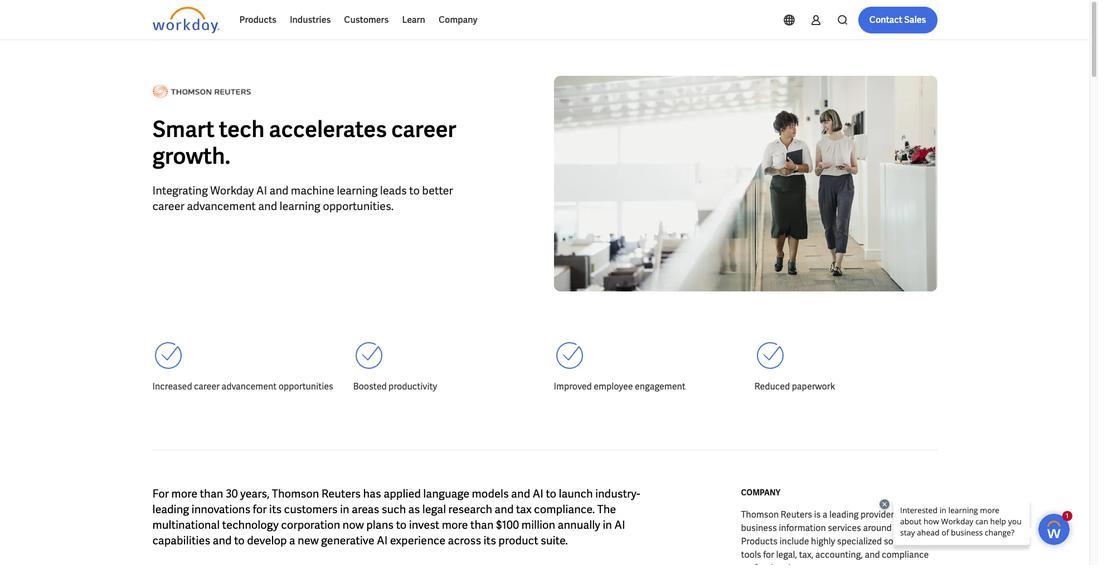 Task type: vqa. For each thing, say whether or not it's contained in the screenshot.
the states
no



Task type: describe. For each thing, give the bounding box(es) containing it.
models
[[472, 487, 509, 501]]

1 horizontal spatial its
[[484, 534, 496, 548]]

reuters inside for more than 30 years, thomson reuters has applied language models and ai to launch industry- leading innovations for its customers in areas such as legal research and tax compliance. the multinational technology corporation now plans to invest more than $100 million annually in ai capabilities and to develop a new generative ai experience across its product suite.
[[322, 487, 361, 501]]

highly
[[811, 536, 835, 548]]

0 horizontal spatial than
[[200, 487, 223, 501]]

increased
[[153, 381, 192, 393]]

accelerates
[[269, 115, 387, 144]]

integrating workday ai and machine learning leads to better career advancement and learning opportunities.
[[153, 183, 453, 214]]

corporation
[[281, 518, 340, 533]]

ai up compliance.
[[533, 487, 544, 501]]

multinational
[[153, 518, 220, 533]]

a inside thomson reuters is a leading provider of business information services around the world. products include highly specialized software and tools for legal, tax, accounting, and compliance professionals.
[[823, 509, 828, 521]]

for more than 30 years, thomson reuters has applied language models and ai to launch industry- leading innovations for its customers in areas such as legal research and tax compliance. the multinational technology corporation now plans to invest more than $100 million annually in ai capabilities and to develop a new generative ai experience across its product suite.
[[153, 487, 640, 548]]

machine
[[291, 183, 335, 198]]

of
[[896, 509, 904, 521]]

industries
[[290, 14, 331, 26]]

legal
[[422, 502, 446, 517]]

1 vertical spatial advancement
[[222, 381, 277, 393]]

30
[[226, 487, 238, 501]]

productivity
[[389, 381, 437, 393]]

professionals.
[[741, 563, 797, 565]]

is
[[814, 509, 821, 521]]

engagement
[[635, 381, 686, 393]]

world.
[[909, 522, 934, 534]]

the
[[598, 502, 616, 517]]

improved employee engagement
[[554, 381, 686, 393]]

specialized
[[837, 536, 882, 548]]

suite.
[[541, 534, 568, 548]]

software
[[884, 536, 919, 548]]

1 vertical spatial learning
[[280, 199, 321, 214]]

customers
[[284, 502, 338, 517]]

has
[[363, 487, 381, 501]]

compliance.
[[534, 502, 595, 517]]

industries button
[[283, 7, 338, 33]]

career inside integrating workday ai and machine learning leads to better career advancement and learning opportunities.
[[153, 199, 185, 214]]

the
[[894, 522, 907, 534]]

boosted
[[353, 381, 387, 393]]

company
[[439, 14, 478, 26]]

for inside thomson reuters is a leading provider of business information services around the world. products include highly specialized software and tools for legal, tax, accounting, and compliance professionals.
[[763, 549, 775, 561]]

2 vertical spatial career
[[194, 381, 220, 393]]

contact sales
[[870, 14, 926, 26]]

thomson reuters holdings inc. image
[[153, 76, 251, 107]]

leads
[[380, 183, 407, 198]]

smart
[[153, 115, 215, 144]]

improved
[[554, 381, 592, 393]]

research
[[449, 502, 492, 517]]

0 horizontal spatial in
[[340, 502, 349, 517]]

across
[[448, 534, 481, 548]]

language
[[423, 487, 470, 501]]

applied
[[384, 487, 421, 501]]

smart tech accelerates career growth.
[[153, 115, 456, 171]]

$100
[[496, 518, 519, 533]]

business
[[741, 522, 777, 534]]

thomson reuters is a leading provider of business information services around the world. products include highly specialized software and tools for legal, tax, accounting, and compliance professionals.
[[741, 509, 936, 565]]

boosted productivity
[[353, 381, 437, 393]]

services
[[828, 522, 861, 534]]

paperwork
[[792, 381, 835, 393]]

thomson inside for more than 30 years, thomson reuters has applied language models and ai to launch industry- leading innovations for its customers in areas such as legal research and tax compliance. the multinational technology corporation now plans to invest more than $100 million annually in ai capabilities and to develop a new generative ai experience across its product suite.
[[272, 487, 319, 501]]

company
[[741, 488, 781, 498]]

provider
[[861, 509, 894, 521]]

tax
[[516, 502, 532, 517]]

integrating
[[153, 183, 208, 198]]

opportunities
[[279, 381, 333, 393]]

contact sales link
[[859, 7, 938, 33]]

tools
[[741, 549, 762, 561]]

experience
[[390, 534, 446, 548]]

ai down 'the'
[[615, 518, 625, 533]]

0 vertical spatial its
[[269, 502, 282, 517]]

now
[[343, 518, 364, 533]]

technology
[[222, 518, 279, 533]]

areas
[[352, 502, 379, 517]]

reuters inside thomson reuters is a leading provider of business information services around the world. products include highly specialized software and tools for legal, tax, accounting, and compliance professionals.
[[781, 509, 812, 521]]

to down such
[[396, 518, 407, 533]]

years,
[[240, 487, 270, 501]]



Task type: locate. For each thing, give the bounding box(es) containing it.
0 vertical spatial in
[[340, 502, 349, 517]]

reduced
[[755, 381, 790, 393]]

1 vertical spatial than
[[471, 518, 494, 533]]

increased career advancement opportunities
[[153, 381, 333, 393]]

products left the "industries"
[[239, 14, 276, 26]]

to right leads
[[409, 183, 420, 198]]

employee
[[594, 381, 633, 393]]

for up professionals.
[[763, 549, 775, 561]]

new
[[298, 534, 319, 548]]

1 horizontal spatial for
[[763, 549, 775, 561]]

products down business
[[741, 536, 778, 548]]

reuters up areas
[[322, 487, 361, 501]]

leading inside for more than 30 years, thomson reuters has applied language models and ai to launch industry- leading innovations for its customers in areas such as legal research and tax compliance. the multinational technology corporation now plans to invest more than $100 million annually in ai capabilities and to develop a new generative ai experience across its product suite.
[[153, 502, 189, 517]]

0 horizontal spatial learning
[[280, 199, 321, 214]]

learn button
[[396, 7, 432, 33]]

for
[[253, 502, 267, 517], [763, 549, 775, 561]]

for inside for more than 30 years, thomson reuters has applied language models and ai to launch industry- leading innovations for its customers in areas such as legal research and tax compliance. the multinational technology corporation now plans to invest more than $100 million annually in ai capabilities and to develop a new generative ai experience across its product suite.
[[253, 502, 267, 517]]

growth.
[[153, 142, 231, 171]]

than down research on the bottom
[[471, 518, 494, 533]]

more
[[171, 487, 198, 501], [442, 518, 468, 533]]

tax,
[[799, 549, 814, 561]]

customers button
[[338, 7, 396, 33]]

1 horizontal spatial career
[[194, 381, 220, 393]]

ai right workday
[[256, 183, 267, 198]]

in down 'the'
[[603, 518, 612, 533]]

leading inside thomson reuters is a leading provider of business information services around the world. products include highly specialized software and tools for legal, tax, accounting, and compliance professionals.
[[830, 509, 859, 521]]

1 horizontal spatial products
[[741, 536, 778, 548]]

workday
[[210, 183, 254, 198]]

accounting,
[[816, 549, 863, 561]]

0 horizontal spatial more
[[171, 487, 198, 501]]

industry-
[[595, 487, 640, 501]]

0 horizontal spatial career
[[153, 199, 185, 214]]

1 vertical spatial thomson
[[741, 509, 779, 521]]

leading up services
[[830, 509, 859, 521]]

0 vertical spatial thomson
[[272, 487, 319, 501]]

0 horizontal spatial reuters
[[322, 487, 361, 501]]

annually
[[558, 518, 601, 533]]

0 vertical spatial products
[[239, 14, 276, 26]]

0 vertical spatial advancement
[[187, 199, 256, 214]]

1 vertical spatial more
[[442, 518, 468, 533]]

reuters up information
[[781, 509, 812, 521]]

customers
[[344, 14, 389, 26]]

contact
[[870, 14, 903, 26]]

1 horizontal spatial thomson
[[741, 509, 779, 521]]

1 horizontal spatial learning
[[337, 183, 378, 198]]

generative
[[321, 534, 375, 548]]

products button
[[233, 7, 283, 33]]

1 vertical spatial in
[[603, 518, 612, 533]]

in up now
[[340, 502, 349, 517]]

more up across
[[442, 518, 468, 533]]

0 horizontal spatial for
[[253, 502, 267, 517]]

legal,
[[776, 549, 797, 561]]

include
[[780, 536, 809, 548]]

0 vertical spatial learning
[[337, 183, 378, 198]]

1 vertical spatial reuters
[[781, 509, 812, 521]]

its
[[269, 502, 282, 517], [484, 534, 496, 548]]

1 horizontal spatial reuters
[[781, 509, 812, 521]]

sales
[[905, 14, 926, 26]]

0 horizontal spatial its
[[269, 502, 282, 517]]

go to the homepage image
[[153, 7, 219, 33]]

more right for
[[171, 487, 198, 501]]

to inside integrating workday ai and machine learning leads to better career advancement and learning opportunities.
[[409, 183, 420, 198]]

to up compliance.
[[546, 487, 557, 501]]

1 horizontal spatial leading
[[830, 509, 859, 521]]

0 vertical spatial career
[[391, 115, 456, 144]]

0 vertical spatial reuters
[[322, 487, 361, 501]]

1 vertical spatial career
[[153, 199, 185, 214]]

career inside 'smart tech accelerates career growth.'
[[391, 115, 456, 144]]

thomson inside thomson reuters is a leading provider of business information services around the world. products include highly specialized software and tools for legal, tax, accounting, and compliance professionals.
[[741, 509, 779, 521]]

ai inside integrating workday ai and machine learning leads to better career advancement and learning opportunities.
[[256, 183, 267, 198]]

1 vertical spatial its
[[484, 534, 496, 548]]

million
[[522, 518, 555, 533]]

career
[[391, 115, 456, 144], [153, 199, 185, 214], [194, 381, 220, 393]]

information
[[779, 522, 826, 534]]

thomson up customers
[[272, 487, 319, 501]]

plans
[[366, 518, 394, 533]]

company button
[[432, 7, 484, 33]]

compliance
[[882, 549, 929, 561]]

than up innovations
[[200, 487, 223, 501]]

1 vertical spatial a
[[289, 534, 295, 548]]

as
[[408, 502, 420, 517]]

ai down plans
[[377, 534, 388, 548]]

its down the years,
[[269, 502, 282, 517]]

0 vertical spatial than
[[200, 487, 223, 501]]

than
[[200, 487, 223, 501], [471, 518, 494, 533]]

capabilities
[[153, 534, 210, 548]]

a right 'is'
[[823, 509, 828, 521]]

0 vertical spatial more
[[171, 487, 198, 501]]

thomson
[[272, 487, 319, 501], [741, 509, 779, 521]]

products
[[239, 14, 276, 26], [741, 536, 778, 548]]

such
[[382, 502, 406, 517]]

2 horizontal spatial career
[[391, 115, 456, 144]]

leading down for
[[153, 502, 189, 517]]

develop
[[247, 534, 287, 548]]

opportunities.
[[323, 199, 394, 214]]

a inside for more than 30 years, thomson reuters has applied language models and ai to launch industry- leading innovations for its customers in areas such as legal research and tax compliance. the multinational technology corporation now plans to invest more than $100 million annually in ai capabilities and to develop a new generative ai experience across its product suite.
[[289, 534, 295, 548]]

its down $100 at bottom left
[[484, 534, 496, 548]]

products inside dropdown button
[[239, 14, 276, 26]]

for
[[153, 487, 169, 501]]

reuters
[[322, 487, 361, 501], [781, 509, 812, 521]]

for down the years,
[[253, 502, 267, 517]]

learning up opportunities.
[[337, 183, 378, 198]]

learn
[[402, 14, 425, 26]]

reduced paperwork
[[755, 381, 835, 393]]

1 horizontal spatial more
[[442, 518, 468, 533]]

thomson up business
[[741, 509, 779, 521]]

launch
[[559, 487, 593, 501]]

0 vertical spatial for
[[253, 502, 267, 517]]

products inside thomson reuters is a leading provider of business information services around the world. products include highly specialized software and tools for legal, tax, accounting, and compliance professionals.
[[741, 536, 778, 548]]

1 vertical spatial products
[[741, 536, 778, 548]]

tech
[[219, 115, 265, 144]]

0 vertical spatial a
[[823, 509, 828, 521]]

product
[[499, 534, 538, 548]]

0 horizontal spatial a
[[289, 534, 295, 548]]

1 horizontal spatial a
[[823, 509, 828, 521]]

1 vertical spatial for
[[763, 549, 775, 561]]

0 horizontal spatial thomson
[[272, 487, 319, 501]]

to down technology
[[234, 534, 245, 548]]

learning down 'machine'
[[280, 199, 321, 214]]

around
[[863, 522, 892, 534]]

ai
[[256, 183, 267, 198], [533, 487, 544, 501], [615, 518, 625, 533], [377, 534, 388, 548]]

invest
[[409, 518, 440, 533]]

and
[[270, 183, 289, 198], [258, 199, 277, 214], [511, 487, 530, 501], [495, 502, 514, 517], [213, 534, 232, 548], [921, 536, 936, 548], [865, 549, 880, 561]]

innovations
[[192, 502, 251, 517]]

1 horizontal spatial than
[[471, 518, 494, 533]]

leading
[[153, 502, 189, 517], [830, 509, 859, 521]]

to
[[409, 183, 420, 198], [546, 487, 557, 501], [396, 518, 407, 533], [234, 534, 245, 548]]

a
[[823, 509, 828, 521], [289, 534, 295, 548]]

0 horizontal spatial leading
[[153, 502, 189, 517]]

0 horizontal spatial products
[[239, 14, 276, 26]]

1 horizontal spatial in
[[603, 518, 612, 533]]

advancement inside integrating workday ai and machine learning leads to better career advancement and learning opportunities.
[[187, 199, 256, 214]]

a left new
[[289, 534, 295, 548]]

better
[[422, 183, 453, 198]]



